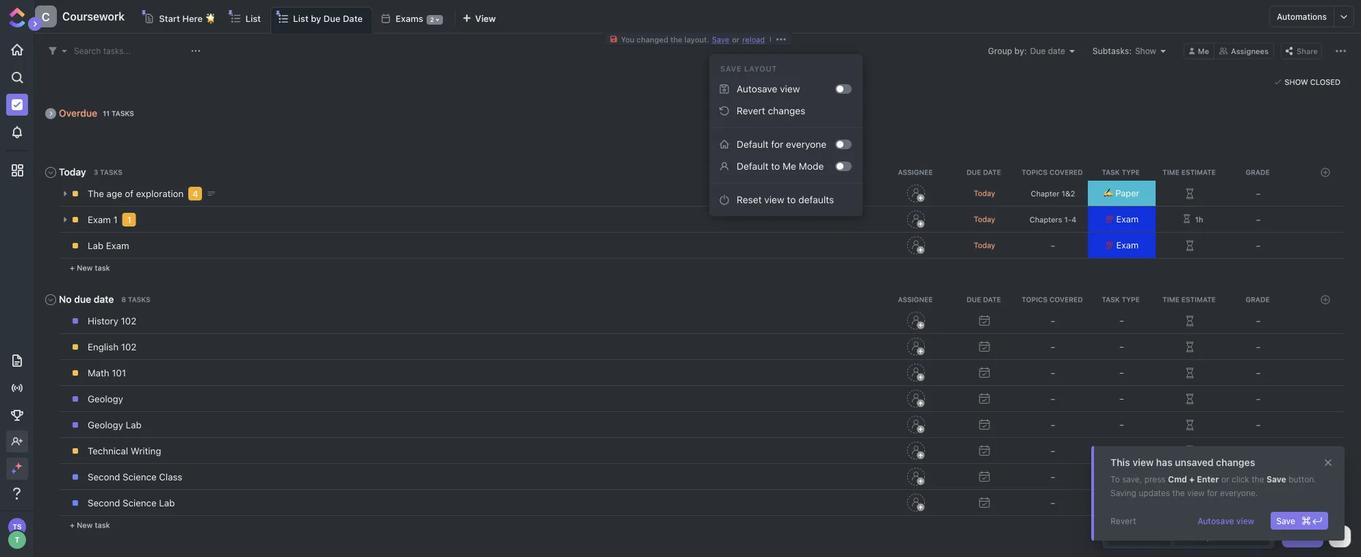 Task type: vqa. For each thing, say whether or not it's contained in the screenshot.
tasks...
yes



Task type: describe. For each thing, give the bounding box(es) containing it.
show
[[1285, 78, 1308, 87]]

default to me mode button
[[715, 155, 835, 177]]

chapter 1&2 button
[[1019, 184, 1087, 204]]

save inside "this view has unsaved changes to save, press cmd + enter or click the save button. saving updates the view for everyone."
[[1267, 475, 1286, 484]]

1 vertical spatial autosave view button
[[1192, 512, 1260, 530]]

0 vertical spatial autosave
[[737, 83, 777, 94]]

search tasks...
[[74, 46, 131, 56]]

save right layout.
[[712, 35, 729, 44]]

due
[[324, 13, 340, 24]]

lab inside lab exam 'link'
[[88, 240, 103, 251]]

geology link
[[84, 388, 879, 411]]

geology lab
[[88, 420, 142, 431]]

coursework button
[[57, 1, 125, 31]]

1 new from the top
[[77, 264, 93, 273]]

you changed the layout. save or reload
[[621, 35, 765, 44]]

view up revert changes "button"
[[780, 83, 800, 94]]

second for second science class
[[88, 472, 120, 483]]

2 1 from the left
[[127, 215, 131, 225]]

default
[[737, 161, 769, 172]]

due
[[74, 294, 91, 305]]

0 vertical spatial +
[[70, 264, 75, 273]]

date
[[94, 294, 114, 305]]

1 1 from the left
[[113, 214, 118, 225]]

no due date
[[59, 294, 114, 305]]

second science lab link
[[84, 492, 879, 515]]

math
[[88, 368, 109, 379]]

show closed
[[1285, 78, 1341, 87]]

no
[[59, 294, 72, 305]]

+ inside "this view has unsaved changes to save, press cmd + enter or click the save button. saving updates the view for everyone."
[[1189, 475, 1195, 484]]

1 horizontal spatial autosave view
[[1198, 516, 1255, 526]]

save left layout
[[720, 64, 742, 73]]

science for class
[[123, 472, 157, 483]]

1&2
[[1062, 189, 1075, 198]]

save button
[[709, 35, 732, 44]]

share
[[1297, 47, 1318, 56]]

writing
[[131, 446, 161, 457]]

share button
[[1281, 43, 1322, 59]]

exams link
[[396, 7, 423, 33]]

revert for revert changes
[[737, 105, 765, 116]]

0 horizontal spatial or
[[732, 35, 740, 44]]

start here 🌟 link
[[159, 7, 219, 33]]

0 vertical spatial exam
[[88, 214, 111, 225]]

enter
[[1197, 475, 1219, 484]]

assignees button
[[1215, 43, 1274, 59]]

lab exam
[[88, 240, 129, 251]]

overdue
[[59, 108, 97, 119]]

science for lab
[[123, 498, 157, 509]]

defaults
[[799, 194, 834, 205]]

closed
[[1310, 78, 1341, 87]]

saving
[[1111, 488, 1137, 498]]

1 task from the top
[[95, 264, 110, 273]]

you
[[621, 35, 635, 44]]

2 task from the top
[[95, 521, 110, 530]]

list by due date link
[[293, 8, 368, 33]]

everyone.
[[1220, 488, 1258, 498]]

lab inside second science lab link
[[159, 498, 175, 509]]

show closed button
[[1271, 75, 1344, 89]]

exams
[[396, 13, 423, 23]]

mode
[[799, 161, 824, 172]]

assignees
[[1231, 47, 1269, 56]]

task
[[1300, 532, 1318, 542]]

list for list by due date
[[293, 13, 309, 24]]

or inside "this view has unsaved changes to save, press cmd + enter or click the save button. saving updates the view for everyone."
[[1222, 475, 1229, 484]]

reset
[[737, 194, 762, 205]]

1 + new task from the top
[[70, 264, 110, 273]]

to inside button
[[787, 194, 796, 205]]

tasks...
[[103, 46, 131, 56]]

tasks
[[112, 110, 134, 117]]

class
[[159, 472, 182, 483]]

revert changes button
[[715, 100, 857, 122]]

reset view to defaults button
[[715, 189, 857, 211]]

reload
[[742, 35, 765, 44]]

second for second science lab
[[88, 498, 120, 509]]

exploration
[[136, 188, 184, 199]]

changes inside "this view has unsaved changes to save, press cmd + enter or click the save button. saving updates the view for everyone."
[[1216, 457, 1255, 468]]

0 vertical spatial the
[[671, 35, 682, 44]]

2 + new task from the top
[[70, 521, 110, 530]]

history
[[88, 316, 118, 327]]

this view has unsaved changes to save, press cmd + enter or click the save button. saving updates the view for everyone.
[[1111, 457, 1317, 498]]

start
[[159, 13, 180, 23]]

1-
[[1065, 215, 1072, 224]]

save layout
[[720, 64, 777, 73]]

english 102 link
[[84, 336, 879, 359]]



Task type: locate. For each thing, give the bounding box(es) containing it.
1 horizontal spatial 1
[[127, 215, 131, 225]]

the down cmd
[[1172, 488, 1185, 498]]

revert changes
[[737, 105, 805, 116]]

0 horizontal spatial autosave view
[[737, 83, 800, 94]]

1 horizontal spatial me
[[1198, 47, 1209, 56]]

1 vertical spatial lab
[[126, 420, 142, 431]]

technical writing
[[88, 446, 161, 457]]

1 vertical spatial autosave view
[[1198, 516, 1255, 526]]

chapter
[[1031, 189, 1060, 198]]

second inside second science lab link
[[88, 498, 120, 509]]

1 horizontal spatial revert
[[1111, 516, 1136, 526]]

geology
[[88, 394, 123, 405], [88, 420, 123, 431]]

changed
[[637, 35, 668, 44]]

2 list from the left
[[293, 13, 309, 24]]

4 right exploration
[[192, 189, 198, 199]]

lab inside geology lab link
[[126, 420, 142, 431]]

or
[[732, 35, 740, 44], [1222, 475, 1229, 484]]

1 vertical spatial me
[[783, 161, 796, 172]]

me inside button
[[783, 161, 796, 172]]

1 list from the left
[[245, 13, 261, 23]]

autosave view button up "revert changes"
[[715, 78, 835, 100]]

1 geology from the top
[[88, 394, 123, 405]]

1 vertical spatial + new task
[[70, 521, 110, 530]]

0 vertical spatial 4
[[192, 189, 198, 199]]

science inside second science lab link
[[123, 498, 157, 509]]

list link
[[245, 7, 266, 33]]

second science class
[[88, 472, 182, 483]]

lab up "technical writing"
[[126, 420, 142, 431]]

1 horizontal spatial or
[[1222, 475, 1229, 484]]

changes inside revert changes "button"
[[768, 105, 805, 116]]

0 vertical spatial changes
[[768, 105, 805, 116]]

layout
[[744, 64, 777, 73]]

1 down of
[[127, 215, 131, 225]]

task
[[95, 264, 110, 273], [95, 521, 110, 530]]

to left defaults
[[787, 194, 796, 205]]

revert inside button
[[1111, 516, 1136, 526]]

1 science from the top
[[123, 472, 157, 483]]

4 down 1&2
[[1072, 215, 1077, 224]]

english
[[88, 342, 119, 353]]

history 102 link
[[84, 310, 879, 333]]

1 vertical spatial the
[[1252, 475, 1264, 484]]

chapters 1-4 button
[[1019, 210, 1087, 230]]

0 horizontal spatial 1
[[113, 214, 118, 225]]

technical writing link
[[84, 440, 879, 463]]

me left mode on the top of page
[[783, 161, 796, 172]]

exam 1
[[88, 214, 118, 225]]

0 horizontal spatial changes
[[768, 105, 805, 116]]

date
[[343, 13, 363, 24]]

view inside button
[[764, 194, 785, 205]]

0 horizontal spatial the
[[671, 35, 682, 44]]

revert down saving
[[1111, 516, 1136, 526]]

0 horizontal spatial revert
[[737, 105, 765, 116]]

0 vertical spatial autosave view button
[[715, 78, 835, 100]]

1 vertical spatial changes
[[1216, 457, 1255, 468]]

1 vertical spatial geology
[[88, 420, 123, 431]]

1 horizontal spatial the
[[1172, 488, 1185, 498]]

me button
[[1184, 43, 1215, 59]]

0 horizontal spatial autosave
[[737, 83, 777, 94]]

second science class link
[[84, 466, 879, 489]]

revert down save layout
[[737, 105, 765, 116]]

revert
[[737, 105, 765, 116], [1111, 516, 1136, 526]]

new up no due date
[[77, 264, 93, 273]]

task down second science lab
[[95, 521, 110, 530]]

geology down "math 101"
[[88, 394, 123, 405]]

1 vertical spatial +
[[1189, 475, 1195, 484]]

exam down the
[[88, 214, 111, 225]]

by
[[311, 13, 321, 24]]

second down technical
[[88, 472, 120, 483]]

–
[[1256, 189, 1261, 198], [1256, 215, 1261, 224], [1051, 241, 1055, 250], [1256, 241, 1261, 250], [1051, 317, 1055, 326], [1256, 317, 1261, 326], [1051, 343, 1055, 352], [1256, 343, 1261, 352], [1051, 369, 1055, 378], [1256, 369, 1261, 378], [1051, 395, 1055, 404], [1256, 395, 1261, 404], [1051, 421, 1055, 430], [1256, 421, 1261, 430], [1051, 447, 1055, 456], [1256, 447, 1261, 456], [1051, 473, 1055, 482], [1256, 473, 1261, 482], [1051, 499, 1055, 508], [1256, 499, 1261, 508]]

exam down "exam 1"
[[106, 240, 129, 251]]

1 vertical spatial revert
[[1111, 516, 1136, 526]]

102 for english 102
[[121, 342, 137, 353]]

age
[[107, 188, 122, 199]]

updates
[[1139, 488, 1170, 498]]

cmd
[[1168, 475, 1187, 484]]

here
[[182, 13, 203, 23]]

view down everyone.
[[1237, 516, 1255, 526]]

1 vertical spatial 102
[[121, 342, 137, 353]]

2 vertical spatial the
[[1172, 488, 1185, 498]]

1 vertical spatial or
[[1222, 475, 1229, 484]]

press
[[1145, 475, 1166, 484]]

1 horizontal spatial 4
[[1072, 215, 1077, 224]]

1 vertical spatial second
[[88, 498, 120, 509]]

2 vertical spatial +
[[70, 521, 75, 530]]

save left button.
[[1267, 475, 1286, 484]]

0 vertical spatial 102
[[121, 316, 136, 327]]

save button
[[1271, 512, 1328, 530]]

🌟
[[205, 13, 214, 23]]

autosave down the for
[[1198, 516, 1234, 526]]

autosave view
[[737, 83, 800, 94], [1198, 516, 1255, 526]]

revert inside "button"
[[737, 105, 765, 116]]

0 horizontal spatial lab
[[88, 240, 103, 251]]

1 vertical spatial to
[[787, 194, 796, 205]]

0 vertical spatial task
[[95, 264, 110, 273]]

0 vertical spatial autosave view
[[737, 83, 800, 94]]

– button
[[1224, 184, 1293, 204], [1224, 210, 1293, 230], [1019, 236, 1087, 256], [1224, 236, 1293, 256], [1019, 311, 1087, 331], [1224, 311, 1293, 331], [1019, 337, 1087, 357], [1224, 337, 1293, 357], [1019, 363, 1087, 383], [1224, 363, 1293, 383], [1019, 389, 1087, 409], [1224, 389, 1293, 409], [1019, 415, 1087, 436], [1224, 415, 1293, 436], [1019, 441, 1087, 462], [1224, 441, 1293, 462], [1019, 467, 1087, 488], [1224, 467, 1293, 488], [1019, 493, 1087, 514], [1224, 493, 1293, 514]]

view up save,
[[1133, 457, 1154, 468]]

new down second science lab
[[77, 521, 93, 530]]

1 vertical spatial task
[[95, 521, 110, 530]]

second science lab
[[88, 498, 175, 509]]

lab down class
[[159, 498, 175, 509]]

chapters 1-4
[[1030, 215, 1077, 224]]

0 vertical spatial geology
[[88, 394, 123, 405]]

the left layout.
[[671, 35, 682, 44]]

technical
[[88, 446, 128, 457]]

1 horizontal spatial autosave view button
[[1192, 512, 1260, 530]]

history 102
[[88, 316, 136, 327]]

geology for geology
[[88, 394, 123, 405]]

save,
[[1122, 475, 1142, 484]]

second down second science class
[[88, 498, 120, 509]]

1 horizontal spatial to
[[787, 194, 796, 205]]

me inside "button"
[[1198, 47, 1209, 56]]

1 vertical spatial 4
[[1072, 215, 1077, 224]]

1
[[113, 214, 118, 225], [127, 215, 131, 225]]

view right reset
[[764, 194, 785, 205]]

coursework
[[62, 10, 125, 23]]

102 right english
[[121, 342, 137, 353]]

1 vertical spatial exam
[[106, 240, 129, 251]]

the
[[671, 35, 682, 44], [1252, 475, 1264, 484], [1172, 488, 1185, 498]]

0 vertical spatial lab
[[88, 240, 103, 251]]

revert button
[[1105, 512, 1142, 530]]

102 right history
[[121, 316, 136, 327]]

this
[[1111, 457, 1130, 468]]

0 horizontal spatial me
[[783, 161, 796, 172]]

102
[[121, 316, 136, 327], [121, 342, 137, 353]]

0 horizontal spatial to
[[771, 161, 780, 172]]

of
[[125, 188, 133, 199]]

+ new task down second science lab
[[70, 521, 110, 530]]

0 vertical spatial science
[[123, 472, 157, 483]]

1 second from the top
[[88, 472, 120, 483]]

automations button
[[1270, 6, 1334, 27]]

unsaved
[[1175, 457, 1214, 468]]

1 vertical spatial new
[[77, 521, 93, 530]]

lab exam link
[[84, 234, 879, 257]]

science down second science class
[[123, 498, 157, 509]]

1 vertical spatial science
[[123, 498, 157, 509]]

to inside button
[[771, 161, 780, 172]]

the
[[88, 188, 104, 199]]

0 vertical spatial to
[[771, 161, 780, 172]]

lab down "exam 1"
[[88, 240, 103, 251]]

changes down layout
[[768, 105, 805, 116]]

default to me mode
[[737, 161, 824, 172]]

save inside button
[[1277, 516, 1296, 526]]

1 horizontal spatial changes
[[1216, 457, 1255, 468]]

0 vertical spatial or
[[732, 35, 740, 44]]

lab
[[88, 240, 103, 251], [126, 420, 142, 431], [159, 498, 175, 509]]

to
[[771, 161, 780, 172], [787, 194, 796, 205]]

list right 🌟
[[245, 13, 261, 23]]

list for list
[[245, 13, 261, 23]]

exam inside 'link'
[[106, 240, 129, 251]]

chapters
[[1030, 215, 1062, 224]]

changes up click
[[1216, 457, 1255, 468]]

today
[[59, 166, 86, 178]]

exam
[[88, 214, 111, 225], [106, 240, 129, 251]]

2 geology from the top
[[88, 420, 123, 431]]

2 horizontal spatial the
[[1252, 475, 1264, 484]]

list left by
[[293, 13, 309, 24]]

save down button.
[[1277, 516, 1296, 526]]

overdue 11 tasks
[[59, 108, 134, 119]]

start here 🌟
[[159, 13, 214, 23]]

geology up technical
[[88, 420, 123, 431]]

0 vertical spatial new
[[77, 264, 93, 273]]

list inside list link
[[245, 13, 261, 23]]

view left the for
[[1187, 488, 1205, 498]]

me left assignees button
[[1198, 47, 1209, 56]]

2 second from the top
[[88, 498, 120, 509]]

autosave view down everyone.
[[1198, 516, 1255, 526]]

english 102
[[88, 342, 137, 353]]

list by due date
[[293, 13, 363, 24]]

revert for revert
[[1111, 516, 1136, 526]]

0 vertical spatial revert
[[737, 105, 765, 116]]

+ new task down lab exam
[[70, 264, 110, 273]]

the right click
[[1252, 475, 1264, 484]]

click
[[1232, 475, 1250, 484]]

second inside second science class link
[[88, 472, 120, 483]]

autosave view button down everyone.
[[1192, 512, 1260, 530]]

autosave view down layout
[[737, 83, 800, 94]]

0 vertical spatial + new task
[[70, 264, 110, 273]]

0 vertical spatial second
[[88, 472, 120, 483]]

11
[[103, 110, 110, 117]]

1 horizontal spatial lab
[[126, 420, 142, 431]]

chapter 1&2
[[1031, 189, 1075, 198]]

2 vertical spatial lab
[[159, 498, 175, 509]]

reset view to defaults
[[737, 194, 834, 205]]

2 horizontal spatial lab
[[159, 498, 175, 509]]

4
[[192, 189, 198, 199], [1072, 215, 1077, 224]]

science
[[123, 472, 157, 483], [123, 498, 157, 509]]

0 horizontal spatial list
[[245, 13, 261, 23]]

math 101 link
[[84, 362, 879, 385]]

0 vertical spatial me
[[1198, 47, 1209, 56]]

science inside second science class link
[[123, 472, 157, 483]]

button.
[[1289, 475, 1317, 484]]

0 horizontal spatial autosave view button
[[715, 78, 835, 100]]

task down lab exam
[[95, 264, 110, 273]]

102 for history 102
[[121, 316, 136, 327]]

list inside list by due date link
[[293, 13, 309, 24]]

Search tasks... text field
[[74, 41, 188, 61]]

the age of exploration
[[88, 188, 184, 199]]

layout.
[[685, 35, 709, 44]]

search
[[74, 46, 101, 56]]

2 science from the top
[[123, 498, 157, 509]]

1 horizontal spatial list
[[293, 13, 309, 24]]

geology for geology lab
[[88, 420, 123, 431]]

1 down "age" at the left of page
[[113, 214, 118, 225]]

1 vertical spatial autosave
[[1198, 516, 1234, 526]]

me
[[1198, 47, 1209, 56], [783, 161, 796, 172]]

autosave down layout
[[737, 83, 777, 94]]

automations
[[1277, 12, 1327, 21]]

math 101
[[88, 368, 126, 379]]

science down writing
[[123, 472, 157, 483]]

or left click
[[1222, 475, 1229, 484]]

for
[[1207, 488, 1218, 498]]

2 new from the top
[[77, 521, 93, 530]]

4 inside chapters 1-4 'button'
[[1072, 215, 1077, 224]]

2 102 from the top
[[121, 342, 137, 353]]

autosave view button
[[715, 78, 835, 100], [1192, 512, 1260, 530]]

1 102 from the top
[[121, 316, 136, 327]]

second
[[88, 472, 120, 483], [88, 498, 120, 509]]

to right the default
[[771, 161, 780, 172]]

or left reload
[[732, 35, 740, 44]]

0 horizontal spatial 4
[[192, 189, 198, 199]]

1 horizontal spatial autosave
[[1198, 516, 1234, 526]]



